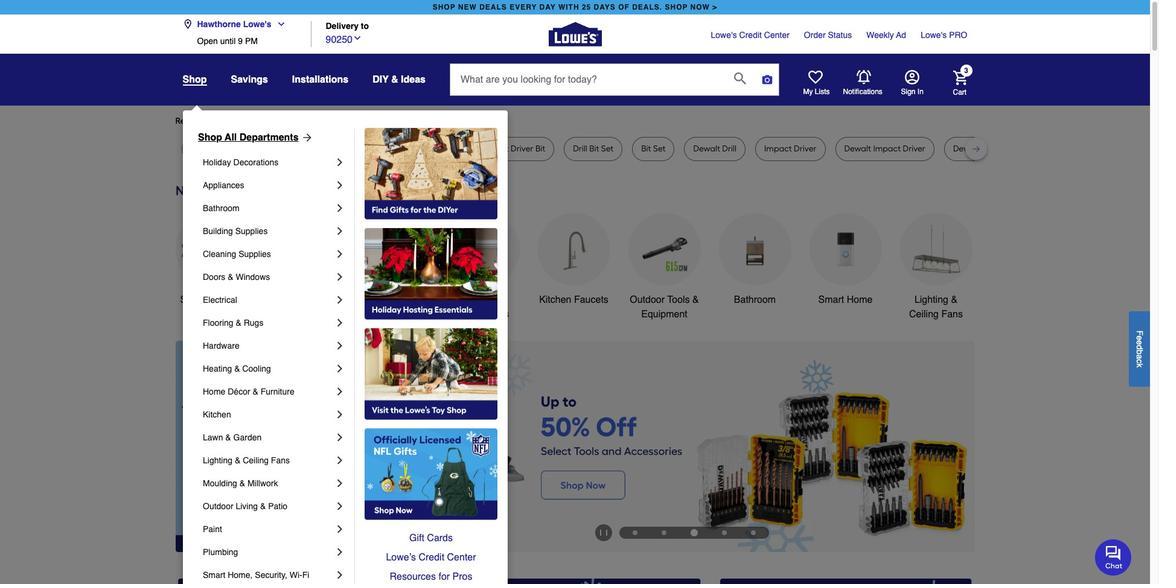 Task type: vqa. For each thing, say whether or not it's contained in the screenshot.
SLOWLY
no



Task type: describe. For each thing, give the bounding box(es) containing it.
lowe's credit center link
[[711, 29, 790, 41]]

1 tools from the left
[[382, 295, 404, 306]]

supplies for cleaning supplies
[[239, 249, 271, 259]]

arrow right image
[[953, 447, 965, 459]]

4 set from the left
[[1011, 144, 1023, 154]]

in
[[918, 88, 924, 96]]

home,
[[228, 571, 253, 580]]

cleaning supplies
[[203, 249, 271, 259]]

tools link
[[357, 213, 429, 307]]

lowe's pro
[[921, 30, 968, 40]]

paint link
[[203, 518, 334, 541]]

lowe's inside "button"
[[243, 19, 272, 29]]

driver for impact driver
[[794, 144, 817, 154]]

3 impact from the left
[[874, 144, 901, 154]]

faucets
[[574, 295, 609, 306]]

cleaning
[[203, 249, 236, 259]]

chevron right image inside 'more suggestions for you' link
[[407, 117, 417, 126]]

lowe's home improvement notification center image
[[857, 70, 871, 84]]

3
[[965, 67, 969, 75]]

order
[[804, 30, 826, 40]]

center for lowe's credit center
[[765, 30, 790, 40]]

impact driver bit
[[481, 144, 545, 154]]

plumbing
[[203, 548, 238, 558]]

outdoor living & patio link
[[203, 495, 334, 518]]

day
[[540, 3, 556, 11]]

smart home, security, wi-fi
[[203, 571, 309, 580]]

chevron right image for home décor & furniture
[[334, 386, 346, 398]]

order status
[[804, 30, 852, 40]]

0 horizontal spatial bathroom
[[203, 204, 240, 213]]

pm
[[245, 36, 258, 46]]

1 vertical spatial lighting
[[203, 456, 233, 466]]

garden
[[233, 433, 262, 443]]

furniture
[[261, 387, 295, 397]]

chevron right image for bathroom
[[334, 202, 346, 214]]

pro
[[950, 30, 968, 40]]

hawthorne lowe's
[[197, 19, 272, 29]]

2 shop from the left
[[665, 3, 688, 11]]

weekly ad link
[[867, 29, 907, 41]]

arrow right image
[[299, 132, 313, 144]]

fi
[[302, 571, 309, 580]]

new deals every day during 25 days of deals image
[[175, 181, 975, 201]]

25
[[582, 3, 591, 11]]

lawn & garden link
[[203, 426, 334, 449]]

6 bit from the left
[[999, 144, 1009, 154]]

0 vertical spatial lighting & ceiling fans link
[[900, 213, 973, 322]]

holiday hosting essentials. image
[[365, 228, 498, 320]]

more
[[309, 116, 329, 126]]

lowe's credit center link
[[365, 548, 498, 568]]

dewalt drill bit set
[[954, 144, 1023, 154]]

cooling
[[242, 364, 271, 374]]

drill for dewalt drill bit set
[[983, 144, 997, 154]]

recommended searches for you heading
[[175, 115, 975, 127]]

& inside lighting & ceiling fans
[[952, 295, 958, 306]]

dewalt impact driver
[[845, 144, 926, 154]]

chevron right image for hardware
[[334, 340, 346, 352]]

tool
[[274, 144, 290, 154]]

dewalt for dewalt drill bit set
[[954, 144, 981, 154]]

christmas decorations
[[458, 295, 509, 320]]

chat invite button image
[[1096, 539, 1133, 576]]

decorations for christmas
[[458, 309, 509, 320]]

cards
[[427, 533, 453, 544]]

lawn
[[203, 433, 223, 443]]

heating & cooling link
[[203, 358, 334, 381]]

impact for impact driver
[[765, 144, 792, 154]]

lowe's for lowe's credit center
[[711, 30, 737, 40]]

driver for impact driver bit
[[511, 144, 534, 154]]

shop new deals every day with 25 days of deals. shop now >
[[433, 3, 718, 11]]

my lists
[[804, 88, 830, 96]]

get up to 2 free select tools or batteries when you buy 1 with select purchases. image
[[178, 579, 430, 585]]

shop these last-minute gifts. $99 or less. quantities are limited and won't last. image
[[175, 341, 371, 553]]

3 bit from the left
[[536, 144, 545, 154]]

savings button
[[231, 69, 268, 91]]

departments
[[240, 132, 299, 143]]

installations
[[292, 74, 349, 85]]

3 driver from the left
[[903, 144, 926, 154]]

building supplies
[[203, 227, 268, 236]]

1 shop from the left
[[433, 3, 456, 11]]

smart for smart home
[[819, 295, 845, 306]]

chevron right image for heating & cooling
[[334, 363, 346, 375]]

shop all departments link
[[198, 130, 313, 145]]

dewalt for dewalt drill bit
[[318, 144, 344, 154]]

1 horizontal spatial lighting
[[915, 295, 949, 306]]

for for suggestions
[[380, 116, 391, 126]]

flooring & rugs
[[203, 318, 264, 328]]

millwork
[[248, 479, 278, 489]]

1 e from the top
[[1136, 336, 1145, 340]]

1 horizontal spatial bathroom
[[734, 295, 776, 306]]

chevron down image inside 90250 button
[[353, 33, 362, 43]]

chevron right image for moulding & millwork
[[334, 478, 346, 490]]

credit for lowe's
[[740, 30, 762, 40]]

doors
[[203, 272, 226, 282]]

equipment
[[642, 309, 688, 320]]

drill for dewalt drill bit
[[347, 144, 361, 154]]

camera image
[[762, 74, 774, 86]]

sign in button
[[901, 70, 924, 97]]

recommended
[[175, 116, 234, 126]]

center for lowe's credit center
[[447, 553, 476, 564]]

kitchen link
[[203, 403, 334, 426]]

open
[[197, 36, 218, 46]]

recommended searches for you
[[175, 116, 300, 126]]

dewalt for dewalt
[[191, 144, 217, 154]]

order status link
[[804, 29, 852, 41]]

open until 9 pm
[[197, 36, 258, 46]]

drill for dewalt drill
[[723, 144, 737, 154]]

lowe's for lowe's pro
[[921, 30, 947, 40]]

shop all deals
[[180, 295, 243, 306]]

3 set from the left
[[653, 144, 666, 154]]

0 horizontal spatial chevron down image
[[272, 19, 286, 29]]

chevron right image for plumbing
[[334, 547, 346, 559]]

a
[[1136, 355, 1145, 359]]

b
[[1136, 350, 1145, 355]]

resources for pros
[[390, 572, 473, 583]]

scroll to item #1 image
[[621, 531, 650, 536]]

ad
[[897, 30, 907, 40]]

1 vertical spatial lighting & ceiling fans link
[[203, 449, 334, 472]]

deals.
[[632, 3, 663, 11]]

scroll to item #5 image
[[739, 531, 768, 536]]

resources for pros link
[[365, 568, 498, 585]]

paint
[[203, 525, 222, 535]]

delivery to
[[326, 21, 369, 31]]

resources
[[390, 572, 436, 583]]

plumbing link
[[203, 541, 334, 564]]

lists
[[815, 88, 830, 96]]

chevron right image for electrical
[[334, 294, 346, 306]]

search image
[[734, 72, 747, 84]]

dewalt drill
[[694, 144, 737, 154]]

location image
[[183, 19, 192, 29]]

hawthorne
[[197, 19, 241, 29]]

d
[[1136, 345, 1145, 350]]

sign in
[[901, 88, 924, 96]]

tools inside outdoor tools & equipment
[[668, 295, 690, 306]]

c
[[1136, 359, 1145, 364]]

chevron right image for outdoor living & patio
[[334, 501, 346, 513]]

diy & ideas
[[373, 74, 426, 85]]

weekly ad
[[867, 30, 907, 40]]

heating & cooling
[[203, 364, 271, 374]]



Task type: locate. For each thing, give the bounding box(es) containing it.
dewalt down shop all departments
[[245, 144, 272, 154]]

3 drill from the left
[[723, 144, 737, 154]]

shop left new
[[433, 3, 456, 11]]

1 vertical spatial decorations
[[458, 309, 509, 320]]

1 vertical spatial home
[[203, 387, 226, 397]]

lowe's left pro
[[921, 30, 947, 40]]

1 horizontal spatial shop
[[665, 3, 688, 11]]

2 drill from the left
[[573, 144, 588, 154]]

0 vertical spatial supplies
[[235, 227, 268, 236]]

up to 50 percent off select tools and accessories. image
[[390, 341, 975, 553]]

driver down sign in
[[903, 144, 926, 154]]

1 vertical spatial bathroom
[[734, 295, 776, 306]]

1 horizontal spatial chevron down image
[[353, 33, 362, 43]]

my
[[804, 88, 813, 96]]

gift cards
[[410, 533, 453, 544]]

all for shop
[[205, 295, 216, 306]]

you up arrow right image
[[285, 116, 300, 126]]

chevron right image for lawn & garden
[[334, 432, 346, 444]]

kitchen
[[539, 295, 572, 306], [203, 410, 231, 420]]

lowe's home improvement cart image
[[953, 70, 968, 85]]

1 dewalt from the left
[[191, 144, 217, 154]]

& inside outdoor tools & equipment
[[693, 295, 699, 306]]

0 vertical spatial ceiling
[[910, 309, 939, 320]]

for inside resources for pros link
[[439, 572, 450, 583]]

f e e d b a c k
[[1136, 331, 1145, 368]]

hardware link
[[203, 335, 334, 358]]

doors & windows
[[203, 272, 270, 282]]

decorations for holiday
[[233, 158, 279, 167]]

0 vertical spatial fans
[[942, 309, 963, 320]]

0 horizontal spatial fans
[[271, 456, 290, 466]]

0 vertical spatial credit
[[740, 30, 762, 40]]

1 vertical spatial shop
[[180, 295, 203, 306]]

impact driver
[[765, 144, 817, 154]]

with
[[559, 3, 580, 11]]

center inside 'link'
[[447, 553, 476, 564]]

1 vertical spatial all
[[205, 295, 216, 306]]

all left deals
[[205, 295, 216, 306]]

days
[[594, 3, 616, 11]]

you
[[285, 116, 300, 126], [393, 116, 407, 126]]

smart home
[[819, 295, 873, 306]]

dewalt down cart
[[954, 144, 981, 154]]

for left pros
[[439, 572, 450, 583]]

shop button
[[183, 74, 207, 86]]

home décor & furniture link
[[203, 381, 334, 403]]

supplies for building supplies
[[235, 227, 268, 236]]

ceiling inside lighting & ceiling fans
[[910, 309, 939, 320]]

decorations inside holiday decorations link
[[233, 158, 279, 167]]

savings
[[231, 74, 268, 85]]

1 horizontal spatial you
[[393, 116, 407, 126]]

supplies up windows
[[239, 249, 271, 259]]

1 horizontal spatial smart
[[819, 295, 845, 306]]

visit the lowe's toy shop. image
[[365, 329, 498, 420]]

ideas
[[401, 74, 426, 85]]

all down recommended searches for you
[[225, 132, 237, 143]]

0 horizontal spatial outdoor
[[203, 502, 234, 512]]

supplies up cleaning supplies
[[235, 227, 268, 236]]

shop all departments
[[198, 132, 299, 143]]

moulding & millwork link
[[203, 472, 334, 495]]

credit up search image
[[740, 30, 762, 40]]

0 vertical spatial center
[[765, 30, 790, 40]]

weekly
[[867, 30, 894, 40]]

chevron right image
[[407, 117, 417, 126], [334, 156, 346, 169], [334, 179, 346, 191], [334, 202, 346, 214], [334, 225, 346, 237], [334, 248, 346, 260], [334, 294, 346, 306], [334, 340, 346, 352], [334, 363, 346, 375], [334, 432, 346, 444], [334, 455, 346, 467], [334, 478, 346, 490], [334, 501, 346, 513], [334, 524, 346, 536], [334, 547, 346, 559]]

0 horizontal spatial all
[[205, 295, 216, 306]]

4 chevron right image from the top
[[334, 409, 346, 421]]

0 horizontal spatial center
[[447, 553, 476, 564]]

e up b
[[1136, 340, 1145, 345]]

kitchen inside 'link'
[[539, 295, 572, 306]]

center left order
[[765, 30, 790, 40]]

hardware
[[203, 341, 240, 351]]

driver down my at the top of page
[[794, 144, 817, 154]]

decorations down christmas
[[458, 309, 509, 320]]

lighting & ceiling fans
[[910, 295, 963, 320], [203, 456, 290, 466]]

deals
[[218, 295, 243, 306]]

1 horizontal spatial driver
[[794, 144, 817, 154]]

for right suggestions
[[380, 116, 391, 126]]

lowe's up pm
[[243, 19, 272, 29]]

patio
[[268, 502, 288, 512]]

set
[[441, 144, 454, 154], [601, 144, 614, 154], [653, 144, 666, 154], [1011, 144, 1023, 154]]

chevron right image for kitchen
[[334, 409, 346, 421]]

1 vertical spatial supplies
[[239, 249, 271, 259]]

chevron right image for cleaning supplies
[[334, 248, 346, 260]]

dewalt for dewalt impact driver
[[845, 144, 872, 154]]

decorations down dewalt tool
[[233, 158, 279, 167]]

christmas decorations link
[[447, 213, 520, 322]]

0 vertical spatial decorations
[[233, 158, 279, 167]]

chevron right image for flooring & rugs
[[334, 317, 346, 329]]

lowe's down >
[[711, 30, 737, 40]]

delivery
[[326, 21, 359, 31]]

living
[[236, 502, 258, 512]]

dewalt
[[191, 144, 217, 154], [245, 144, 272, 154], [318, 144, 344, 154], [400, 144, 427, 154], [694, 144, 721, 154], [845, 144, 872, 154], [954, 144, 981, 154]]

security,
[[255, 571, 287, 580]]

1 vertical spatial outdoor
[[203, 502, 234, 512]]

kitchen for kitchen faucets
[[539, 295, 572, 306]]

1 vertical spatial ceiling
[[243, 456, 269, 466]]

0 horizontal spatial for
[[273, 116, 284, 126]]

tools
[[382, 295, 404, 306], [668, 295, 690, 306]]

0 horizontal spatial tools
[[382, 295, 404, 306]]

0 vertical spatial shop
[[183, 74, 207, 85]]

0 vertical spatial all
[[225, 132, 237, 143]]

Search Query text field
[[451, 64, 725, 95]]

1 drill from the left
[[347, 144, 361, 154]]

e
[[1136, 336, 1145, 340], [1136, 340, 1145, 345]]

for inside 'more suggestions for you' link
[[380, 116, 391, 126]]

1 horizontal spatial credit
[[740, 30, 762, 40]]

kitchen faucets link
[[538, 213, 610, 307]]

officially licensed n f l gifts. shop now. image
[[365, 429, 498, 521]]

appliances
[[203, 181, 244, 190]]

smart home, security, wi-fi link
[[203, 564, 334, 585]]

5 dewalt from the left
[[694, 144, 721, 154]]

shop all deals link
[[175, 213, 248, 307]]

0 horizontal spatial credit
[[419, 553, 445, 564]]

pros
[[453, 572, 473, 583]]

decorations
[[233, 158, 279, 167], [458, 309, 509, 320]]

lowe's home improvement account image
[[905, 70, 920, 85]]

2 horizontal spatial driver
[[903, 144, 926, 154]]

1 impact from the left
[[481, 144, 509, 154]]

2 chevron right image from the top
[[334, 317, 346, 329]]

all for shop
[[225, 132, 237, 143]]

now
[[691, 3, 710, 11]]

my lists link
[[804, 70, 830, 97]]

1 vertical spatial credit
[[419, 553, 445, 564]]

building
[[203, 227, 233, 236]]

outdoor
[[630, 295, 665, 306], [203, 502, 234, 512]]

every
[[510, 3, 537, 11]]

None search field
[[450, 63, 780, 107]]

shop left now
[[665, 3, 688, 11]]

1 horizontal spatial outdoor
[[630, 295, 665, 306]]

2 horizontal spatial for
[[439, 572, 450, 583]]

outdoor for outdoor living & patio
[[203, 502, 234, 512]]

gift cards link
[[365, 529, 498, 548]]

deals
[[480, 3, 507, 11]]

2 you from the left
[[393, 116, 407, 126]]

1 you from the left
[[285, 116, 300, 126]]

1 vertical spatial chevron down image
[[353, 33, 362, 43]]

lowe's inside 'link'
[[921, 30, 947, 40]]

1 horizontal spatial kitchen
[[539, 295, 572, 306]]

shop new deals every day with 25 days of deals. shop now > link
[[430, 0, 720, 14]]

impact for impact driver bit
[[481, 144, 509, 154]]

1 horizontal spatial bathroom link
[[719, 213, 792, 307]]

0 horizontal spatial you
[[285, 116, 300, 126]]

0 vertical spatial lighting
[[915, 295, 949, 306]]

smart
[[819, 295, 845, 306], [203, 571, 226, 580]]

0 horizontal spatial decorations
[[233, 158, 279, 167]]

holiday
[[203, 158, 231, 167]]

up to 30 percent off select grills and accessories. image
[[721, 579, 973, 585]]

dewalt for dewalt drill
[[694, 144, 721, 154]]

credit for lowe's
[[419, 553, 445, 564]]

flooring & rugs link
[[203, 312, 334, 335]]

smart home link
[[810, 213, 882, 307]]

building supplies link
[[203, 220, 334, 243]]

hawthorne lowe's button
[[183, 12, 291, 36]]

1 horizontal spatial decorations
[[458, 309, 509, 320]]

0 horizontal spatial bathroom link
[[203, 197, 334, 220]]

dewalt down 'more suggestions for you' link
[[400, 144, 427, 154]]

to
[[361, 21, 369, 31]]

center up pros
[[447, 553, 476, 564]]

1 chevron right image from the top
[[334, 271, 346, 283]]

up to 35 percent off select small appliances. image
[[449, 579, 701, 585]]

chevron right image for doors & windows
[[334, 271, 346, 283]]

chevron down image
[[272, 19, 286, 29], [353, 33, 362, 43]]

for for searches
[[273, 116, 284, 126]]

scroll to item #3 element
[[679, 530, 710, 537]]

smart for smart home, security, wi-fi
[[203, 571, 226, 580]]

shop left electrical
[[180, 295, 203, 306]]

0 horizontal spatial lowe's
[[243, 19, 272, 29]]

0 vertical spatial lighting & ceiling fans
[[910, 295, 963, 320]]

kitchen faucets
[[539, 295, 609, 306]]

kitchen left faucets on the bottom
[[539, 295, 572, 306]]

&
[[391, 74, 398, 85], [228, 272, 233, 282], [693, 295, 699, 306], [952, 295, 958, 306], [236, 318, 241, 328], [234, 364, 240, 374], [253, 387, 258, 397], [226, 433, 231, 443], [235, 456, 241, 466], [240, 479, 245, 489], [260, 502, 266, 512]]

1 bit from the left
[[363, 144, 373, 154]]

5 bit from the left
[[642, 144, 651, 154]]

1 vertical spatial lighting & ceiling fans
[[203, 456, 290, 466]]

0 horizontal spatial driver
[[511, 144, 534, 154]]

2 set from the left
[[601, 144, 614, 154]]

dewalt down "notifications"
[[845, 144, 872, 154]]

for
[[273, 116, 284, 126], [380, 116, 391, 126], [439, 572, 450, 583]]

credit
[[740, 30, 762, 40], [419, 553, 445, 564]]

4 dewalt from the left
[[400, 144, 427, 154]]

drill
[[347, 144, 361, 154], [573, 144, 588, 154], [723, 144, 737, 154], [983, 144, 997, 154]]

2 e from the top
[[1136, 340, 1145, 345]]

6 dewalt from the left
[[845, 144, 872, 154]]

shop for shop
[[183, 74, 207, 85]]

chevron right image for lighting & ceiling fans
[[334, 455, 346, 467]]

1 horizontal spatial ceiling
[[910, 309, 939, 320]]

0 horizontal spatial shop
[[433, 3, 456, 11]]

decorations inside christmas decorations link
[[458, 309, 509, 320]]

status
[[828, 30, 852, 40]]

1 horizontal spatial all
[[225, 132, 237, 143]]

you for more suggestions for you
[[393, 116, 407, 126]]

0 vertical spatial smart
[[819, 295, 845, 306]]

0 vertical spatial chevron down image
[[272, 19, 286, 29]]

1 driver from the left
[[511, 144, 534, 154]]

dewalt bit set
[[400, 144, 454, 154]]

chevron right image for smart home, security, wi-fi
[[334, 570, 346, 582]]

4 bit from the left
[[590, 144, 599, 154]]

for up departments
[[273, 116, 284, 126]]

outdoor up equipment
[[630, 295, 665, 306]]

2 horizontal spatial lowe's
[[921, 30, 947, 40]]

0 horizontal spatial lighting
[[203, 456, 233, 466]]

2 bit from the left
[[429, 144, 439, 154]]

0 horizontal spatial lighting & ceiling fans link
[[203, 449, 334, 472]]

fans inside lighting & ceiling fans
[[942, 309, 963, 320]]

outdoor inside outdoor tools & equipment
[[630, 295, 665, 306]]

sign
[[901, 88, 916, 96]]

scroll to item #2 image
[[650, 531, 679, 536]]

7 dewalt from the left
[[954, 144, 981, 154]]

0 vertical spatial bathroom
[[203, 204, 240, 213]]

0 horizontal spatial home
[[203, 387, 226, 397]]

4 drill from the left
[[983, 144, 997, 154]]

0 horizontal spatial ceiling
[[243, 456, 269, 466]]

dewalt down shop at the top left of page
[[191, 144, 217, 154]]

1 vertical spatial fans
[[271, 456, 290, 466]]

credit inside the "lowe's credit center" link
[[740, 30, 762, 40]]

3 chevron right image from the top
[[334, 386, 346, 398]]

chevron right image for paint
[[334, 524, 346, 536]]

0 horizontal spatial kitchen
[[203, 410, 231, 420]]

electrical link
[[203, 289, 334, 312]]

dewalt right bit set at the right of the page
[[694, 144, 721, 154]]

credit up resources for pros link
[[419, 553, 445, 564]]

shop
[[198, 132, 222, 143]]

home décor & furniture
[[203, 387, 295, 397]]

0 horizontal spatial impact
[[481, 144, 509, 154]]

1 horizontal spatial lighting & ceiling fans link
[[900, 213, 973, 322]]

holiday decorations
[[203, 158, 279, 167]]

driver down the recommended searches for you "heading"
[[511, 144, 534, 154]]

shop for shop all deals
[[180, 295, 203, 306]]

chevron right image
[[334, 271, 346, 283], [334, 317, 346, 329], [334, 386, 346, 398], [334, 409, 346, 421], [334, 570, 346, 582]]

cleaning supplies link
[[203, 243, 334, 266]]

0 horizontal spatial lighting & ceiling fans
[[203, 456, 290, 466]]

outdoor down moulding
[[203, 502, 234, 512]]

lowe's credit center
[[386, 553, 476, 564]]

1 vertical spatial smart
[[203, 571, 226, 580]]

lighting & ceiling fans link
[[900, 213, 973, 322], [203, 449, 334, 472]]

lowe's pro link
[[921, 29, 968, 41]]

diy
[[373, 74, 389, 85]]

dewalt right arrow right image
[[318, 144, 344, 154]]

shop
[[433, 3, 456, 11], [665, 3, 688, 11]]

you for recommended searches for you
[[285, 116, 300, 126]]

1 horizontal spatial lowe's
[[711, 30, 737, 40]]

chevron right image for building supplies
[[334, 225, 346, 237]]

rugs
[[244, 318, 264, 328]]

dewalt for dewalt bit set
[[400, 144, 427, 154]]

lowe's home improvement lists image
[[808, 70, 823, 85]]

1 horizontal spatial impact
[[765, 144, 792, 154]]

0 horizontal spatial smart
[[203, 571, 226, 580]]

cart
[[953, 88, 967, 96]]

1 vertical spatial kitchen
[[203, 410, 231, 420]]

2 impact from the left
[[765, 144, 792, 154]]

2 horizontal spatial impact
[[874, 144, 901, 154]]

kitchen up lawn
[[203, 410, 231, 420]]

shop down open
[[183, 74, 207, 85]]

0 vertical spatial kitchen
[[539, 295, 572, 306]]

0 vertical spatial outdoor
[[630, 295, 665, 306]]

kitchen for kitchen
[[203, 410, 231, 420]]

5 chevron right image from the top
[[334, 570, 346, 582]]

you up 'dewalt bit set'
[[393, 116, 407, 126]]

1 horizontal spatial fans
[[942, 309, 963, 320]]

2 driver from the left
[[794, 144, 817, 154]]

credit inside lowe's credit center 'link'
[[419, 553, 445, 564]]

1 horizontal spatial for
[[380, 116, 391, 126]]

k
[[1136, 364, 1145, 368]]

2 tools from the left
[[668, 295, 690, 306]]

dewalt for dewalt tool
[[245, 144, 272, 154]]

0 vertical spatial home
[[847, 295, 873, 306]]

lowe's credit center
[[711, 30, 790, 40]]

until
[[220, 36, 236, 46]]

f
[[1136, 331, 1145, 336]]

chevron right image for holiday decorations
[[334, 156, 346, 169]]

gift
[[410, 533, 425, 544]]

scroll to item #4 image
[[710, 531, 739, 536]]

e up d
[[1136, 336, 1145, 340]]

chevron right image for appliances
[[334, 179, 346, 191]]

& inside button
[[391, 74, 398, 85]]

arrow left image
[[400, 447, 412, 459]]

1 horizontal spatial tools
[[668, 295, 690, 306]]

lowe's home improvement logo image
[[549, 8, 602, 61]]

outdoor for outdoor tools & equipment
[[630, 295, 665, 306]]

3 dewalt from the left
[[318, 144, 344, 154]]

holiday decorations link
[[203, 151, 334, 174]]

find gifts for the diyer. image
[[365, 128, 498, 220]]

2 dewalt from the left
[[245, 144, 272, 154]]

1 horizontal spatial lighting & ceiling fans
[[910, 295, 963, 320]]

searches
[[235, 116, 271, 126]]

1 set from the left
[[441, 144, 454, 154]]

1 vertical spatial center
[[447, 553, 476, 564]]

1 horizontal spatial home
[[847, 295, 873, 306]]

driver
[[511, 144, 534, 154], [794, 144, 817, 154], [903, 144, 926, 154]]

1 horizontal spatial center
[[765, 30, 790, 40]]



